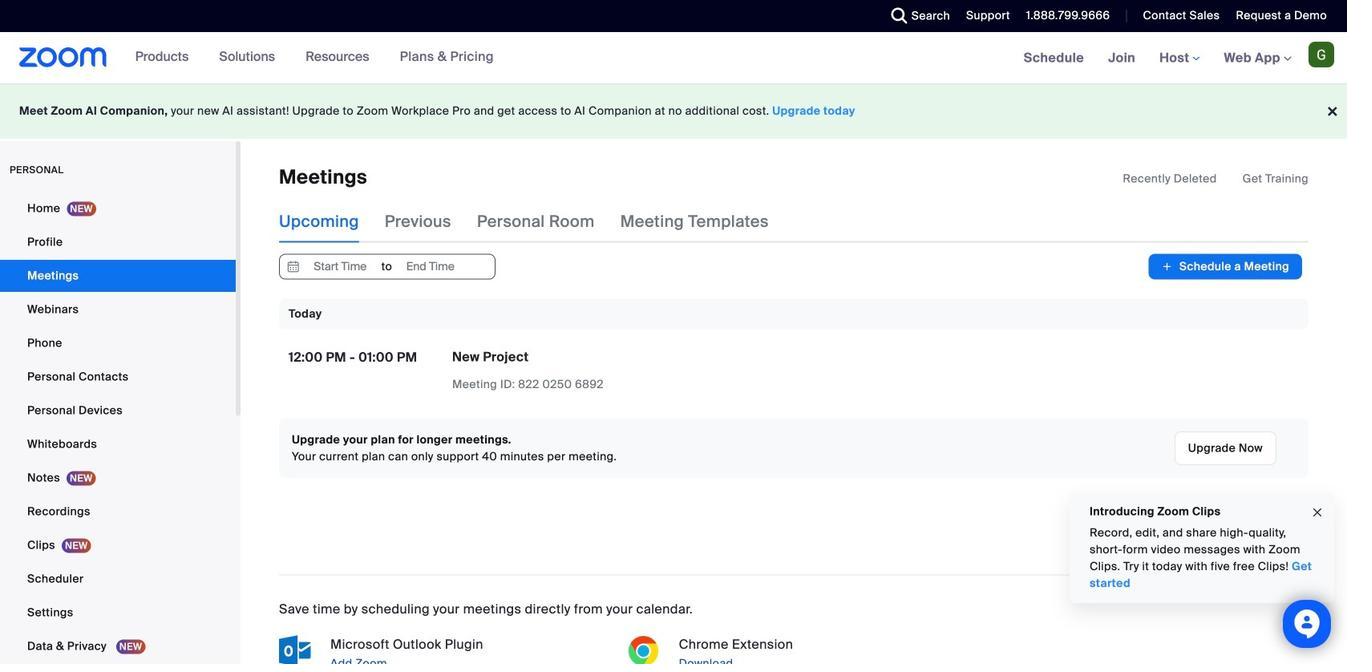 Task type: describe. For each thing, give the bounding box(es) containing it.
Date Range Picker Start field
[[303, 255, 377, 279]]

add image
[[1162, 259, 1173, 275]]

zoom logo image
[[19, 47, 107, 67]]

new project element
[[452, 348, 529, 365]]

Date Range Picker End field
[[393, 255, 468, 279]]



Task type: vqa. For each thing, say whether or not it's contained in the screenshot.
DATE image
yes



Task type: locate. For each thing, give the bounding box(es) containing it.
footer
[[0, 83, 1347, 139]]

product information navigation
[[123, 32, 506, 83]]

banner
[[0, 32, 1347, 85]]

profile picture image
[[1309, 42, 1334, 67]]

1 vertical spatial application
[[452, 348, 733, 393]]

0 horizontal spatial application
[[452, 348, 733, 393]]

close image
[[1311, 503, 1324, 522]]

application
[[1123, 171, 1309, 187], [452, 348, 733, 393]]

personal menu menu
[[0, 192, 236, 664]]

0 vertical spatial application
[[1123, 171, 1309, 187]]

meetings navigation
[[1012, 32, 1347, 85]]

1 horizontal spatial application
[[1123, 171, 1309, 187]]

date image
[[284, 255, 303, 279]]

tabs of meeting tab list
[[279, 201, 795, 243]]



